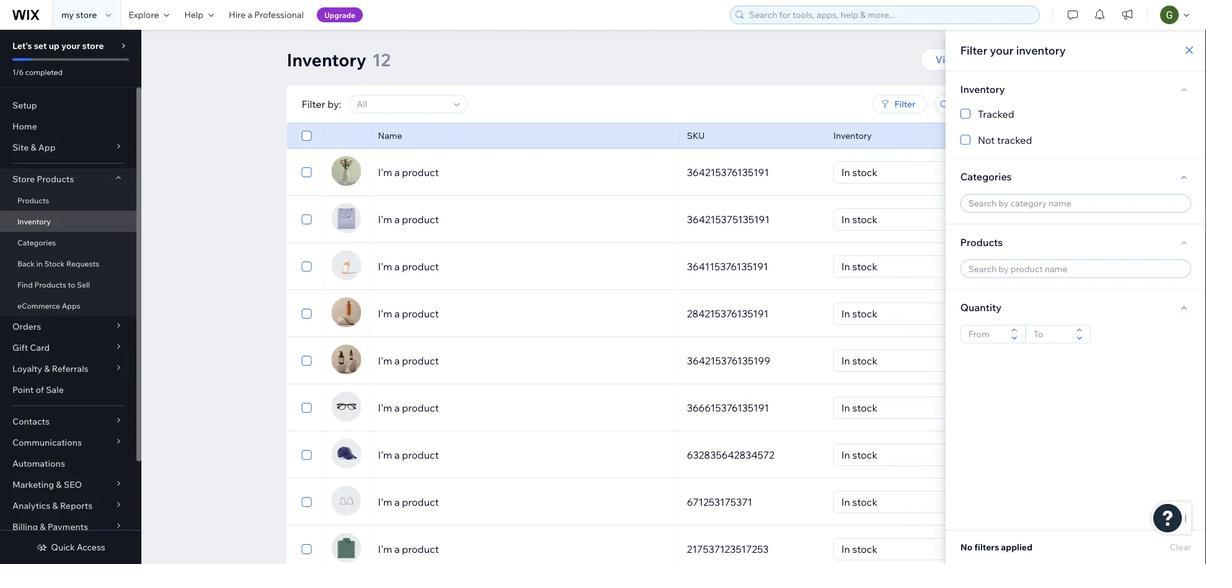 Task type: vqa. For each thing, say whether or not it's contained in the screenshot.
364215375135191 'I'M'
yes



Task type: describe. For each thing, give the bounding box(es) containing it.
671253175371
[[687, 496, 753, 509]]

products inside dropdown button
[[37, 174, 74, 185]]

284215376135191
[[687, 308, 769, 320]]

& for loyalty
[[44, 364, 50, 374]]

store inside sidebar element
[[82, 40, 104, 51]]

site & app
[[12, 142, 56, 153]]

contacts
[[12, 416, 50, 427]]

i'm a product button for 366615376135191
[[378, 401, 672, 416]]

1 select field from the top
[[838, 162, 971, 183]]

contacts button
[[0, 411, 136, 432]]

i'm for 364215376135199
[[378, 355, 392, 367]]

orders button
[[0, 316, 136, 337]]

& for site
[[31, 142, 36, 153]]

364115376135191
[[687, 261, 769, 273]]

product for 217537123517253
[[402, 543, 439, 556]]

loyalty
[[12, 364, 42, 374]]

i'm a product button for 364215375135191
[[378, 212, 672, 227]]

reports
[[60, 501, 93, 512]]

Search... field
[[950, 96, 1042, 113]]

& for marketing
[[56, 480, 62, 490]]

sell
[[77, 280, 90, 289]]

a for 364215376135191
[[395, 166, 400, 179]]

quick access
[[51, 542, 105, 553]]

seo
[[64, 480, 82, 490]]

8 select field from the top
[[838, 492, 971, 513]]

filter your inventory
[[961, 43, 1066, 57]]

completed
[[25, 67, 63, 77]]

inventory
[[1017, 43, 1066, 57]]

i'm a product for 364115376135191
[[378, 261, 439, 273]]

i'm for 364215375135191
[[378, 213, 392, 226]]

0 vertical spatial store
[[76, 9, 97, 20]]

filter for filter by:
[[302, 98, 325, 110]]

Search by category name field
[[965, 195, 1187, 212]]

1 horizontal spatial your
[[991, 43, 1014, 57]]

store
[[12, 174, 35, 185]]

product for 671253175371
[[402, 496, 439, 509]]

sidebar element
[[0, 30, 141, 565]]

364215376135199
[[687, 355, 771, 367]]

detailed
[[961, 53, 1001, 66]]

a for 632835642834572
[[395, 449, 400, 462]]

i'm a product for 366615376135191
[[378, 402, 439, 414]]

product for 284215376135191
[[402, 308, 439, 320]]

billing
[[12, 522, 38, 533]]

view detailed report button
[[921, 48, 1061, 71]]

product for 364215376135199
[[402, 355, 439, 367]]

1/6 completed
[[12, 67, 63, 77]]

filters
[[975, 542, 1000, 553]]

not tracked
[[978, 134, 1033, 146]]

back in stock requests
[[17, 259, 99, 268]]

Tracked checkbox
[[961, 106, 1192, 121]]

marketing & seo
[[12, 480, 82, 490]]

product for 366615376135191
[[402, 402, 439, 414]]

site & app button
[[0, 137, 136, 158]]

set
[[34, 40, 47, 51]]

communications
[[12, 437, 82, 448]]

217537123517253
[[687, 543, 769, 556]]

From text field
[[965, 326, 1008, 343]]

9 select field from the top
[[838, 539, 971, 560]]

6 select field from the top
[[838, 398, 971, 419]]

apps
[[62, 301, 80, 311]]

filter by:
[[302, 98, 341, 110]]

home
[[12, 121, 37, 132]]

of
[[36, 385, 44, 396]]

i'm a product for 632835642834572
[[378, 449, 439, 462]]

point of sale
[[12, 385, 64, 396]]

home link
[[0, 116, 136, 137]]

point
[[12, 385, 34, 396]]

1/6
[[12, 67, 24, 77]]

store products
[[12, 174, 74, 185]]

point of sale link
[[0, 380, 136, 401]]

view detailed report
[[936, 53, 1035, 66]]

i'm for 284215376135191
[[378, 308, 392, 320]]

by:
[[328, 98, 341, 110]]

product for 364115376135191
[[402, 261, 439, 273]]

setup link
[[0, 95, 136, 116]]

632835642834572
[[687, 449, 775, 462]]

in
[[36, 259, 43, 268]]

3 select field from the top
[[838, 256, 971, 277]]

a for 364215376135199
[[395, 355, 400, 367]]

report
[[1003, 53, 1035, 66]]

i'm a product button for 632835642834572
[[378, 448, 672, 463]]

tracked
[[998, 134, 1033, 146]]

card
[[30, 342, 50, 353]]

2 select field from the top
[[838, 209, 971, 230]]

a for 364115376135191
[[395, 261, 400, 273]]

gift
[[12, 342, 28, 353]]

hire
[[229, 9, 246, 20]]

loyalty & referrals
[[12, 364, 88, 374]]

4 select field from the top
[[838, 303, 971, 324]]

my
[[61, 9, 74, 20]]

quantity
[[961, 301, 1002, 314]]

i'm a product for 364215375135191
[[378, 213, 439, 226]]

marketing
[[12, 480, 54, 490]]

i'm for 364215376135191
[[378, 166, 392, 179]]

a for 217537123517253
[[395, 543, 400, 556]]

name
[[378, 130, 402, 141]]

12
[[372, 49, 391, 70]]

setup
[[12, 100, 37, 111]]

requests
[[66, 259, 99, 268]]

automations link
[[0, 454, 136, 475]]

All field
[[353, 96, 450, 113]]

not
[[978, 134, 995, 146]]

your inside sidebar element
[[61, 40, 80, 51]]

a for 366615376135191
[[395, 402, 400, 414]]

loyalty & referrals button
[[0, 359, 136, 380]]

filter for filter your inventory
[[961, 43, 988, 57]]

Search by product name field
[[965, 260, 1187, 278]]

find products to sell link
[[0, 274, 136, 295]]

i'm for 366615376135191
[[378, 402, 392, 414]]

help
[[184, 9, 204, 20]]

analytics & reports
[[12, 501, 93, 512]]



Task type: locate. For each thing, give the bounding box(es) containing it.
gift card button
[[0, 337, 136, 359]]

0 horizontal spatial your
[[61, 40, 80, 51]]

3 i'm a product from the top
[[378, 261, 439, 273]]

5 i'm a product button from the top
[[378, 354, 672, 369]]

orders
[[12, 321, 41, 332]]

store down my store
[[82, 40, 104, 51]]

1 i'm from the top
[[378, 166, 392, 179]]

2 i'm a product from the top
[[378, 213, 439, 226]]

quick
[[51, 542, 75, 553]]

i'm a product button for 671253175371
[[378, 495, 672, 510]]

7 product from the top
[[402, 449, 439, 462]]

7 i'm a product button from the top
[[378, 448, 672, 463]]

gift card
[[12, 342, 50, 353]]

a
[[248, 9, 252, 20], [395, 166, 400, 179], [395, 213, 400, 226], [395, 261, 400, 273], [395, 308, 400, 320], [395, 355, 400, 367], [395, 402, 400, 414], [395, 449, 400, 462], [395, 496, 400, 509], [395, 543, 400, 556]]

products link
[[0, 190, 136, 211]]

None checkbox
[[302, 165, 312, 180], [302, 212, 312, 227], [302, 259, 312, 274], [302, 401, 312, 416], [302, 448, 312, 463], [302, 165, 312, 180], [302, 212, 312, 227], [302, 259, 312, 274], [302, 401, 312, 416], [302, 448, 312, 463]]

hire a professional link
[[222, 0, 311, 30]]

1 vertical spatial store
[[82, 40, 104, 51]]

referrals
[[52, 364, 88, 374]]

categories inside categories link
[[17, 238, 56, 247]]

my store
[[61, 9, 97, 20]]

& right billing on the left bottom of the page
[[40, 522, 46, 533]]

to
[[68, 280, 75, 289]]

0 horizontal spatial categories
[[17, 238, 56, 247]]

0 vertical spatial categories
[[961, 170, 1012, 183]]

let's
[[12, 40, 32, 51]]

i'm a product for 364215376135191
[[378, 166, 439, 179]]

364215376135191
[[687, 166, 769, 179]]

i'm a product button for 217537123517253
[[378, 542, 672, 557]]

products
[[37, 174, 74, 185], [17, 196, 49, 205], [961, 236, 1004, 248], [34, 280, 66, 289]]

upgrade
[[324, 10, 356, 20]]

3 i'm from the top
[[378, 261, 392, 273]]

categories
[[961, 170, 1012, 183], [17, 238, 56, 247]]

no filters applied
[[961, 542, 1033, 553]]

categories down not
[[961, 170, 1012, 183]]

4 product from the top
[[402, 308, 439, 320]]

i'm a product for 217537123517253
[[378, 543, 439, 556]]

product for 364215376135191
[[402, 166, 439, 179]]

i'm a product button for 364115376135191
[[378, 259, 672, 274]]

0 horizontal spatial filter
[[302, 98, 325, 110]]

6 i'm a product button from the top
[[378, 401, 672, 416]]

filter inside button
[[895, 99, 916, 110]]

inventory link
[[0, 211, 136, 232]]

inventory 12
[[287, 49, 391, 70]]

1 vertical spatial categories
[[17, 238, 56, 247]]

i'm a product for 671253175371
[[378, 496, 439, 509]]

automations
[[12, 458, 65, 469]]

4 i'm a product button from the top
[[378, 306, 672, 321]]

8 i'm from the top
[[378, 496, 392, 509]]

& inside dropdown button
[[56, 480, 62, 490]]

view
[[936, 53, 959, 66]]

2 i'm from the top
[[378, 213, 392, 226]]

9 i'm a product from the top
[[378, 543, 439, 556]]

9 i'm a product button from the top
[[378, 542, 672, 557]]

8 i'm a product button from the top
[[378, 495, 672, 510]]

store products button
[[0, 169, 136, 190]]

&
[[31, 142, 36, 153], [44, 364, 50, 374], [56, 480, 62, 490], [52, 501, 58, 512], [40, 522, 46, 533]]

7 i'm from the top
[[378, 449, 392, 462]]

up
[[49, 40, 59, 51]]

hire a professional
[[229, 9, 304, 20]]

product
[[402, 166, 439, 179], [402, 213, 439, 226], [402, 261, 439, 273], [402, 308, 439, 320], [402, 355, 439, 367], [402, 402, 439, 414], [402, 449, 439, 462], [402, 496, 439, 509], [402, 543, 439, 556]]

find
[[17, 280, 33, 289]]

inventory
[[287, 49, 367, 70], [961, 83, 1006, 95], [834, 130, 872, 141], [17, 217, 51, 226]]

let's set up your store
[[12, 40, 104, 51]]

help button
[[177, 0, 222, 30]]

back
[[17, 259, 35, 268]]

sale
[[46, 385, 64, 396]]

4 i'm a product from the top
[[378, 308, 439, 320]]

i'm a product button for 364215376135191
[[378, 165, 672, 180]]

364215375135191
[[687, 213, 770, 226]]

& right site
[[31, 142, 36, 153]]

ecommerce apps link
[[0, 295, 136, 316]]

i'm for 364115376135191
[[378, 261, 392, 273]]

communications button
[[0, 432, 136, 454]]

5 product from the top
[[402, 355, 439, 367]]

categories link
[[0, 232, 136, 253]]

i'm for 671253175371
[[378, 496, 392, 509]]

i'm a product button for 364215376135199
[[378, 354, 672, 369]]

& for analytics
[[52, 501, 58, 512]]

filter
[[961, 43, 988, 57], [302, 98, 325, 110], [895, 99, 916, 110]]

store right my
[[76, 9, 97, 20]]

find products to sell
[[17, 280, 90, 289]]

7 select field from the top
[[838, 445, 971, 466]]

categories up the 'in'
[[17, 238, 56, 247]]

8 i'm a product from the top
[[378, 496, 439, 509]]

3 i'm a product button from the top
[[378, 259, 672, 274]]

Not tracked checkbox
[[961, 132, 1192, 147]]

1 product from the top
[[402, 166, 439, 179]]

product for 364215375135191
[[402, 213, 439, 226]]

& inside dropdown button
[[31, 142, 36, 153]]

2 horizontal spatial filter
[[961, 43, 988, 57]]

None checkbox
[[302, 128, 312, 143], [302, 306, 312, 321], [302, 354, 312, 369], [302, 495, 312, 510], [302, 542, 312, 557], [302, 128, 312, 143], [302, 306, 312, 321], [302, 354, 312, 369], [302, 495, 312, 510], [302, 542, 312, 557]]

1 i'm a product button from the top
[[378, 165, 672, 180]]

upgrade button
[[317, 7, 363, 22]]

app
[[38, 142, 56, 153]]

9 product from the top
[[402, 543, 439, 556]]

6 i'm a product from the top
[[378, 402, 439, 414]]

5 i'm from the top
[[378, 355, 392, 367]]

sku
[[687, 130, 705, 141]]

1 horizontal spatial filter
[[895, 99, 916, 110]]

i'm for 217537123517253
[[378, 543, 392, 556]]

i'm a product for 364215376135199
[[378, 355, 439, 367]]

5 i'm a product from the top
[[378, 355, 439, 367]]

366615376135191
[[687, 402, 769, 414]]

i'm a product button for 284215376135191
[[378, 306, 672, 321]]

back in stock requests link
[[0, 253, 136, 274]]

& left the 'reports'
[[52, 501, 58, 512]]

analytics & reports button
[[0, 496, 136, 517]]

analytics
[[12, 501, 50, 512]]

a for 364215375135191
[[395, 213, 400, 226]]

billing & payments
[[12, 522, 88, 533]]

4 i'm from the top
[[378, 308, 392, 320]]

tracked
[[978, 108, 1015, 120]]

a for 671253175371
[[395, 496, 400, 509]]

Search for tools, apps, help & more... field
[[746, 6, 1036, 24]]

billing & payments button
[[0, 517, 136, 538]]

6 i'm from the top
[[378, 402, 392, 414]]

8 product from the top
[[402, 496, 439, 509]]

applied
[[1002, 542, 1033, 553]]

6 product from the top
[[402, 402, 439, 414]]

product for 632835642834572
[[402, 449, 439, 462]]

access
[[77, 542, 105, 553]]

3 product from the top
[[402, 261, 439, 273]]

site
[[12, 142, 29, 153]]

your
[[61, 40, 80, 51], [991, 43, 1014, 57]]

2 i'm a product button from the top
[[378, 212, 672, 227]]

ecommerce
[[17, 301, 60, 311]]

& for billing
[[40, 522, 46, 533]]

explore
[[129, 9, 159, 20]]

inventory inside sidebar element
[[17, 217, 51, 226]]

& right loyalty
[[44, 364, 50, 374]]

i'm
[[378, 166, 392, 179], [378, 213, 392, 226], [378, 261, 392, 273], [378, 308, 392, 320], [378, 355, 392, 367], [378, 402, 392, 414], [378, 449, 392, 462], [378, 496, 392, 509], [378, 543, 392, 556]]

9 i'm from the top
[[378, 543, 392, 556]]

Select field
[[838, 162, 971, 183], [838, 209, 971, 230], [838, 256, 971, 277], [838, 303, 971, 324], [838, 351, 971, 372], [838, 398, 971, 419], [838, 445, 971, 466], [838, 492, 971, 513], [838, 539, 971, 560]]

stock
[[44, 259, 65, 268]]

professional
[[254, 9, 304, 20]]

5 select field from the top
[[838, 351, 971, 372]]

no
[[961, 542, 973, 553]]

1 i'm a product from the top
[[378, 166, 439, 179]]

i'm for 632835642834572
[[378, 449, 392, 462]]

& left the seo
[[56, 480, 62, 490]]

7 i'm a product from the top
[[378, 449, 439, 462]]

To text field
[[1030, 326, 1073, 343]]

filter button
[[873, 95, 927, 114]]

quick access button
[[36, 542, 105, 553]]

2 product from the top
[[402, 213, 439, 226]]

1 horizontal spatial categories
[[961, 170, 1012, 183]]

a for 284215376135191
[[395, 308, 400, 320]]

marketing & seo button
[[0, 475, 136, 496]]

i'm a product for 284215376135191
[[378, 308, 439, 320]]

ecommerce apps
[[17, 301, 80, 311]]



